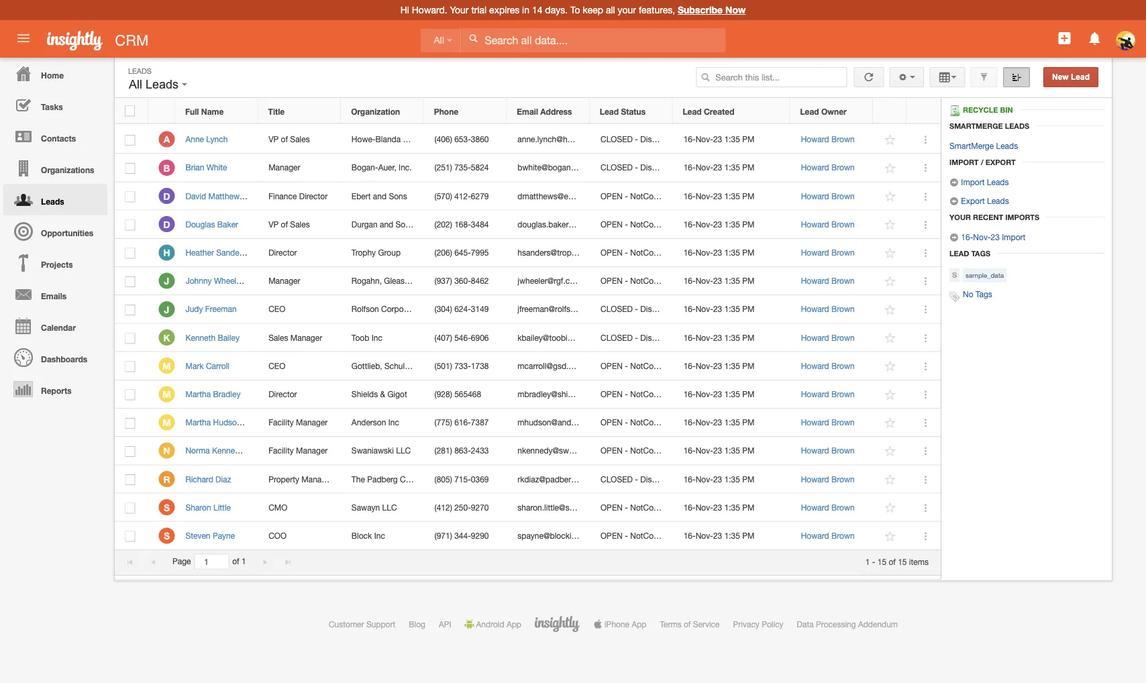 Task type: vqa. For each thing, say whether or not it's contained in the screenshot.
14th Howard from the bottom
yes



Task type: locate. For each thing, give the bounding box(es) containing it.
b row
[[115, 154, 941, 182]]

open - notcontacted 16-nov-23 1:35 pm for nkennedy@swaniawskillc.com
[[601, 446, 755, 456]]

mcarroll@gsd.com cell
[[507, 352, 590, 380]]

bailey
[[218, 333, 240, 342]]

sales down finance director cell
[[290, 220, 310, 229]]

closed down the jfreeman@rolfsoncorp.com
[[601, 333, 633, 342]]

open - notcontacted cell for mbradley@shieldsgigot.com
[[590, 380, 681, 409]]

11 howard from the top
[[801, 418, 830, 427]]

director for h
[[269, 248, 297, 257]]

payne
[[213, 531, 235, 541]]

leads up 'export leads'
[[987, 177, 1009, 187]]

circle arrow right image inside 16-nov-23 import link
[[950, 233, 959, 242]]

app
[[507, 620, 522, 629], [632, 620, 647, 629]]

howard inside the h row
[[801, 248, 830, 257]]

ceo cell
[[258, 295, 341, 324], [258, 352, 341, 380]]

open for sharon.little@sawayn.com
[[601, 503, 623, 512]]

16-nov-23 1:35 pm cell for hsanders@trophygroup.com
[[673, 239, 791, 267]]

s link down 'r' on the left bottom
[[159, 500, 175, 516]]

howard for jfreeman@rolfsoncorp.com
[[801, 305, 830, 314]]

facility manager cell for m
[[258, 409, 341, 437]]

android app
[[476, 620, 522, 629]]

(928) 565468 cell
[[424, 380, 507, 409]]

facility inside n row
[[269, 446, 294, 456]]

13 pm from the top
[[743, 475, 755, 484]]

show list view filters image
[[980, 72, 989, 82]]

llc right blanda
[[403, 135, 418, 144]]

facility up property
[[269, 446, 294, 456]]

0 vertical spatial s link
[[159, 500, 175, 516]]

manager inside n row
[[296, 446, 328, 456]]

1 manager cell from the top
[[258, 154, 341, 182]]

3 howard brown link from the top
[[801, 191, 855, 201]]

martha up norma
[[186, 418, 211, 427]]

howard brown inside n row
[[801, 446, 855, 456]]

manager inside m row
[[296, 418, 328, 427]]

organizations
[[41, 165, 94, 175]]

howard brown
[[801, 135, 855, 144], [801, 163, 855, 172], [801, 191, 855, 201], [801, 220, 855, 229], [801, 248, 855, 257], [801, 276, 855, 286], [801, 305, 855, 314], [801, 333, 855, 342], [801, 361, 855, 371], [801, 390, 855, 399], [801, 418, 855, 427], [801, 446, 855, 456], [801, 475, 855, 484], [801, 503, 855, 512], [801, 531, 855, 541]]

(501)
[[435, 361, 452, 371]]

open up spayne@blockinc.com open - notcontacted 16-nov-23 1:35 pm at the bottom of the page
[[601, 503, 623, 512]]

leads down leads
[[997, 141, 1018, 150]]

export right circle arrow left image
[[962, 196, 985, 205]]

8 1:35 from the top
[[725, 333, 740, 342]]

j for judy freeman
[[164, 304, 169, 315]]

vp of sales cell down the finance director
[[258, 211, 341, 239]]

1 vertical spatial ceo cell
[[258, 352, 341, 380]]

0369
[[471, 475, 489, 484]]

2 vertical spatial sales
[[269, 333, 288, 342]]

(775)
[[435, 418, 452, 427]]

9 brown from the top
[[832, 361, 855, 371]]

1 vertical spatial sales
[[290, 220, 310, 229]]

5 follow image from the top
[[884, 389, 897, 401]]

steven
[[186, 531, 210, 541]]

h row
[[115, 239, 941, 267]]

j link for judy freeman
[[159, 301, 175, 317]]

of inside a row
[[281, 135, 288, 144]]

14 1:35 from the top
[[725, 503, 740, 512]]

sales manager cell
[[258, 324, 341, 352]]

None checkbox
[[125, 135, 135, 146], [125, 305, 135, 316], [125, 390, 135, 401], [125, 418, 135, 429], [125, 135, 135, 146], [125, 305, 135, 316], [125, 390, 135, 401], [125, 418, 135, 429]]

open - notcontacted 16-nov-23 1:35 pm
[[601, 191, 755, 201], [601, 220, 755, 229], [601, 248, 755, 257], [601, 276, 755, 286], [601, 361, 755, 371], [601, 390, 755, 399], [601, 418, 755, 427], [601, 446, 755, 456], [601, 503, 755, 512]]

3 open from the top
[[601, 248, 623, 257]]

1 open from the top
[[601, 191, 623, 201]]

1 vertical spatial sons
[[396, 220, 414, 229]]

terms
[[660, 620, 682, 629]]

0 vertical spatial circle arrow right image
[[950, 178, 959, 187]]

all down the crm
[[129, 78, 142, 91]]

howard brown link for nkennedy@swaniawskillc.com
[[801, 446, 855, 456]]

open - notcontacted 16-nov-23 1:35 pm for mhudson@andersoninc.com
[[601, 418, 755, 427]]

m link up n 'link'
[[159, 415, 175, 431]]

howard brown link for hsanders@trophygroup.com
[[801, 248, 855, 257]]

2 app from the left
[[632, 620, 647, 629]]

email address
[[517, 107, 572, 116]]

1 right 1 field on the bottom left of page
[[242, 557, 246, 566]]

1 follow image from the top
[[884, 134, 897, 146]]

facility manager cell
[[258, 409, 341, 437], [258, 437, 341, 465]]

5 howard from the top
[[801, 248, 830, 257]]

4 open - notcontacted 16-nov-23 1:35 pm from the top
[[601, 276, 755, 286]]

9 notcontacted from the top
[[630, 503, 681, 512]]

3 16-nov-23 1:35 pm cell from the top
[[673, 182, 791, 211]]

closed inside a row
[[601, 135, 633, 144]]

0 vertical spatial inc
[[372, 333, 383, 342]]

0 horizontal spatial 15
[[878, 557, 887, 566]]

leads for import leads
[[987, 177, 1009, 187]]

closed inside b "row"
[[601, 163, 633, 172]]

1 vertical spatial llc
[[396, 446, 411, 456]]

13 brown from the top
[[832, 475, 855, 484]]

disqualified for rkdiaz@padbergh.com
[[641, 475, 683, 484]]

4 open from the top
[[601, 276, 623, 286]]

2 vertical spatial m
[[163, 417, 171, 428]]

2 vp from the top
[[269, 220, 279, 229]]

1 vertical spatial d
[[163, 219, 170, 230]]

richard
[[186, 475, 213, 484]]

sales manager
[[269, 333, 322, 342]]

lead left the status
[[600, 107, 619, 116]]

howard for mbradley@shieldsgigot.com
[[801, 390, 830, 399]]

0 vertical spatial import
[[950, 158, 979, 166]]

k
[[163, 332, 170, 343]]

of for the "terms of service" link
[[684, 620, 691, 629]]

6 pm from the top
[[743, 276, 755, 286]]

smartmerge leads
[[950, 141, 1018, 150]]

gottlieb,
[[352, 361, 382, 371]]

open inside n row
[[601, 446, 623, 456]]

23 inside n row
[[714, 446, 722, 456]]

brown for sharon.little@sawayn.com
[[832, 503, 855, 512]]

5 notcontacted from the top
[[630, 361, 681, 371]]

ceo cell up sales manager
[[258, 295, 341, 324]]

None checkbox
[[125, 106, 135, 116], [125, 163, 135, 174], [125, 192, 135, 202], [125, 220, 135, 231], [125, 248, 135, 259], [125, 276, 135, 287], [125, 333, 135, 344], [125, 361, 135, 372], [125, 446, 135, 457], [125, 475, 135, 486], [125, 503, 135, 514], [125, 531, 135, 542], [125, 106, 135, 116], [125, 163, 135, 174], [125, 192, 135, 202], [125, 220, 135, 231], [125, 248, 135, 259], [125, 276, 135, 287], [125, 333, 135, 344], [125, 361, 135, 372], [125, 446, 135, 457], [125, 475, 135, 486], [125, 503, 135, 514], [125, 531, 135, 542]]

1 left items at bottom
[[866, 557, 870, 566]]

howard for jwheeler@rgf.com
[[801, 276, 830, 286]]

nov-
[[696, 135, 714, 144], [696, 163, 714, 172], [696, 191, 714, 201], [696, 220, 714, 229], [974, 232, 991, 242], [696, 248, 714, 257], [696, 276, 714, 286], [696, 305, 714, 314], [696, 333, 714, 342], [696, 361, 714, 371], [696, 390, 714, 399], [696, 418, 714, 427], [696, 446, 714, 456], [696, 475, 714, 484], [696, 503, 714, 512], [696, 531, 714, 541]]

14 howard brown link from the top
[[801, 503, 855, 512]]

auer,
[[378, 163, 397, 172]]

j
[[164, 276, 169, 287], [164, 304, 169, 315]]

(971) 344-9290 cell
[[424, 522, 507, 550]]

open inside the h row
[[601, 248, 623, 257]]

9 open - notcontacted 16-nov-23 1:35 pm from the top
[[601, 503, 755, 512]]

howard brown for dmatthews@ebertandsons.com
[[801, 191, 855, 201]]

0 vertical spatial closed - disqualified 16-nov-23 1:35 pm
[[601, 135, 755, 144]]

mark carroll link
[[186, 361, 236, 371]]

leads down the crm
[[146, 78, 179, 91]]

closed - disqualified 16-nov-23 1:35 pm down "lead created"
[[601, 135, 755, 144]]

(937) 360-8462 cell
[[424, 267, 507, 295]]

n row
[[115, 437, 941, 465]]

(928)
[[435, 390, 452, 399]]

0 horizontal spatial app
[[507, 620, 522, 629]]

3 pm from the top
[[743, 191, 755, 201]]

2 brown from the top
[[832, 163, 855, 172]]

10 brown from the top
[[832, 390, 855, 399]]

import down imports
[[1002, 232, 1026, 242]]

llc right swaniawski
[[396, 446, 411, 456]]

manager left anderson
[[296, 418, 328, 427]]

d down b
[[163, 191, 170, 202]]

r
[[163, 474, 170, 485]]

brian white
[[186, 163, 227, 172]]

1 facility from the top
[[269, 418, 294, 427]]

0 vertical spatial all
[[434, 35, 444, 46]]

1 m link from the top
[[159, 358, 175, 374]]

rolfson
[[352, 305, 379, 314]]

1 vertical spatial d link
[[159, 216, 175, 232]]

863-
[[455, 446, 471, 456]]

of right 1 field on the bottom left of page
[[232, 557, 239, 566]]

director right bradley
[[269, 390, 297, 399]]

1 vertical spatial vp of sales cell
[[258, 211, 341, 239]]

s left steven
[[164, 531, 170, 542]]

howe-blanda llc cell
[[341, 126, 424, 154]]

howard brown inside b "row"
[[801, 163, 855, 172]]

1 vertical spatial import
[[962, 177, 985, 187]]

white
[[207, 163, 227, 172]]

4 16-nov-23 1:35 pm cell from the top
[[673, 211, 791, 239]]

app right android
[[507, 620, 522, 629]]

0 horizontal spatial export
[[962, 196, 985, 205]]

s row
[[115, 494, 941, 522], [115, 522, 941, 550]]

manager up property manager
[[296, 446, 328, 456]]

to
[[571, 4, 580, 15]]

nkennedy@swaniawskillc.com cell
[[507, 437, 626, 465]]

disqualified inside k row
[[641, 333, 683, 342]]

0 vertical spatial manager cell
[[258, 154, 341, 182]]

leads for all leads
[[146, 78, 179, 91]]

gottlieb, schultz and d'amore cell
[[341, 352, 461, 380]]

and right schultz
[[414, 361, 427, 371]]

brown inside the h row
[[832, 248, 855, 257]]

1 horizontal spatial all
[[434, 35, 444, 46]]

little
[[213, 503, 231, 512]]

0 vertical spatial sales
[[290, 135, 310, 144]]

jwheeler@rgf.com cell
[[507, 267, 590, 295]]

mhudson@andersoninc.com cell
[[507, 409, 620, 437]]

trophy
[[352, 248, 376, 257]]

cog image
[[899, 72, 908, 82]]

manager left toob
[[291, 333, 322, 342]]

manager inside r 'row'
[[302, 475, 333, 484]]

howard brown link for jfreeman@rolfsoncorp.com
[[801, 305, 855, 314]]

1 j link from the top
[[159, 273, 175, 289]]

brown inside k row
[[832, 333, 855, 342]]

1 1:35 from the top
[[725, 135, 740, 144]]

david matthews link
[[186, 191, 250, 201]]

block inc
[[352, 531, 385, 541]]

1 vertical spatial m
[[163, 389, 171, 400]]

company
[[400, 475, 435, 484]]

pm for mhudson@andersoninc.com
[[743, 418, 755, 427]]

1 circle arrow right image from the top
[[950, 178, 959, 187]]

and
[[373, 191, 387, 201], [380, 220, 394, 229], [416, 276, 430, 286], [414, 361, 427, 371]]

ceo cell down sales manager
[[258, 352, 341, 380]]

1 horizontal spatial app
[[632, 620, 647, 629]]

follow image for nkennedy@swaniawskillc.com
[[884, 445, 897, 458]]

facility manager cell for n
[[258, 437, 341, 465]]

terms of service
[[660, 620, 720, 629]]

(805) 715-0369 cell
[[424, 465, 507, 494]]

565468
[[455, 390, 481, 399]]

23
[[714, 135, 722, 144], [714, 163, 722, 172], [714, 191, 722, 201], [714, 220, 722, 229], [991, 232, 1000, 242], [714, 248, 722, 257], [714, 276, 722, 286], [714, 305, 722, 314], [714, 333, 722, 342], [714, 361, 722, 371], [714, 390, 722, 399], [714, 418, 722, 427], [714, 446, 722, 456], [714, 475, 722, 484], [714, 503, 722, 512], [714, 531, 722, 541]]

nov- inside k row
[[696, 333, 714, 342]]

lead inside new lead link
[[1071, 72, 1090, 82]]

1 vertical spatial ceo
[[269, 361, 285, 371]]

bogan-
[[352, 163, 378, 172]]

m left martha bradley on the left bottom
[[163, 389, 171, 400]]

customer support link
[[329, 620, 396, 629]]

howard inside n row
[[801, 446, 830, 456]]

closed for bwhite@boganinc.com
[[601, 163, 633, 172]]

6906
[[471, 333, 489, 342]]

inc inside "cell"
[[389, 418, 399, 427]]

manager up finance
[[269, 163, 300, 172]]

closed - disqualified 16-nov-23 1:35 pm for a
[[601, 135, 755, 144]]

gigot
[[388, 390, 407, 399]]

9 pm from the top
[[743, 361, 755, 371]]

0 vertical spatial vp of sales
[[269, 135, 310, 144]]

howard brown inside the h row
[[801, 248, 855, 257]]

0 vertical spatial m link
[[159, 358, 175, 374]]

douglas.baker@durganandsons.com cell
[[507, 211, 649, 239]]

nkennedy@swaniawskillc.com
[[518, 446, 626, 456]]

ebert and sons cell
[[341, 182, 424, 211]]

5 disqualified from the top
[[641, 475, 683, 484]]

pm for nkennedy@swaniawskillc.com
[[743, 446, 755, 456]]

2 pm from the top
[[743, 163, 755, 172]]

open - notcontacted cell for dmatthews@ebertandsons.com
[[590, 182, 681, 211]]

llc right sawayn
[[382, 503, 397, 512]]

inc right anderson
[[389, 418, 399, 427]]

1738
[[471, 361, 489, 371]]

open for mcarroll@gsd.com
[[601, 361, 623, 371]]

2 howard brown link from the top
[[801, 163, 855, 172]]

d row down the 'bwhite@boganinc.com' at the top of page
[[115, 182, 941, 211]]

howe-blanda llc
[[352, 135, 418, 144]]

closed - disqualified cell
[[590, 126, 683, 154], [590, 154, 683, 182], [590, 295, 683, 324], [590, 324, 683, 352], [590, 465, 683, 494]]

disqualified inside a row
[[641, 135, 683, 144]]

d link up h "link"
[[159, 216, 175, 232]]

23 inside a row
[[714, 135, 722, 144]]

6 howard from the top
[[801, 276, 830, 286]]

smartmerge for smartmerge leads
[[950, 141, 994, 150]]

toob
[[352, 333, 369, 342]]

howard brown link inside n row
[[801, 446, 855, 456]]

j down h at the top of the page
[[164, 276, 169, 287]]

lead right "new"
[[1071, 72, 1090, 82]]

durgan
[[352, 220, 378, 229]]

of down finance
[[281, 220, 288, 229]]

1 field
[[195, 555, 228, 569]]

1 d link from the top
[[159, 188, 175, 204]]

8 howard from the top
[[801, 333, 830, 342]]

14
[[532, 4, 543, 15]]

2 j from the top
[[164, 304, 169, 315]]

vp of sales down title
[[269, 135, 310, 144]]

facility manager inside m row
[[269, 418, 328, 427]]

1:35 for mhudson@andersoninc.com
[[725, 418, 740, 427]]

now
[[726, 4, 746, 15]]

sales up the finance director
[[290, 135, 310, 144]]

2 disqualified from the top
[[641, 163, 683, 172]]

follow image
[[884, 162, 897, 175], [884, 190, 897, 203], [884, 219, 897, 231], [884, 360, 897, 373], [884, 389, 897, 401], [884, 417, 897, 430]]

j left judy
[[164, 304, 169, 315]]

1 vertical spatial all
[[129, 78, 142, 91]]

howard brown for mhudson@andersoninc.com
[[801, 418, 855, 427]]

4 howard brown from the top
[[801, 220, 855, 229]]

412-
[[455, 191, 471, 201]]

1 vertical spatial circle arrow right image
[[950, 233, 959, 242]]

ceo for m
[[269, 361, 285, 371]]

sawayn llc cell
[[341, 494, 424, 522]]

lead
[[1071, 72, 1090, 82], [600, 107, 619, 116], [683, 107, 702, 116], [800, 107, 819, 116], [950, 249, 970, 258]]

(406)
[[435, 135, 452, 144]]

10 howard brown link from the top
[[801, 390, 855, 399]]

(251) 735-5824
[[435, 163, 489, 172]]

circle arrow right image up "lead tags"
[[950, 233, 959, 242]]

1:35 inside n row
[[725, 446, 740, 456]]

open up nkennedy@swaniawskillc.com
[[601, 418, 623, 427]]

row group containing a
[[115, 126, 941, 550]]

0 vertical spatial smartmerge
[[950, 122, 1003, 130]]

2 d link from the top
[[159, 216, 175, 232]]

tags
[[976, 290, 993, 299]]

nov- inside b "row"
[[696, 163, 714, 172]]

3 open - notcontacted 16-nov-23 1:35 pm from the top
[[601, 248, 755, 257]]

howard brown inside r 'row'
[[801, 475, 855, 484]]

7 brown from the top
[[832, 305, 855, 314]]

-
[[635, 135, 638, 144], [635, 163, 638, 172], [625, 191, 628, 201], [625, 220, 628, 229], [625, 248, 628, 257], [625, 276, 628, 286], [635, 305, 638, 314], [635, 333, 638, 342], [625, 361, 628, 371], [625, 390, 628, 399], [625, 418, 628, 427], [625, 446, 628, 456], [635, 475, 638, 484], [625, 503, 628, 512], [625, 531, 628, 541], [873, 557, 876, 566]]

closed down nkennedy@swaniawskillc.com
[[601, 475, 633, 484]]

m left mark
[[163, 361, 171, 372]]

follow image for jwheeler@rgf.com
[[884, 275, 897, 288]]

3149
[[471, 305, 489, 314]]

howard brown for mbradley@shieldsgigot.com
[[801, 390, 855, 399]]

your left trial
[[450, 4, 469, 15]]

nov- inside a row
[[696, 135, 714, 144]]

1 vertical spatial s
[[164, 502, 170, 513]]

pm inside a row
[[743, 135, 755, 144]]

inc for k
[[372, 333, 383, 342]]

howard for dmatthews@ebertandsons.com
[[801, 191, 830, 201]]

howard brown link inside k row
[[801, 333, 855, 342]]

ceo inside m row
[[269, 361, 285, 371]]

0 vertical spatial vp of sales cell
[[258, 126, 341, 154]]

pm inside the h row
[[743, 248, 755, 257]]

app right iphone
[[632, 620, 647, 629]]

10 howard brown from the top
[[801, 390, 855, 399]]

open down dmatthews@ebertandsons.com
[[601, 220, 623, 229]]

ceo up sales manager
[[269, 305, 285, 314]]

6 1:35 from the top
[[725, 276, 740, 286]]

s down "lead tags"
[[953, 271, 957, 280]]

manager cell for b
[[258, 154, 341, 182]]

smartmerge up /
[[950, 141, 994, 150]]

m up n 'link'
[[163, 417, 171, 428]]

open down bwhite@boganinc.com closed - disqualified 16-nov-23 1:35 pm
[[601, 191, 623, 201]]

14 howard brown from the top
[[801, 503, 855, 512]]

director cell down sales manager cell
[[258, 380, 341, 409]]

open - notcontacted 16-nov-23 1:35 pm for douglas.baker@durganandsons.com
[[601, 220, 755, 229]]

open - notcontacted 16-nov-23 1:35 pm for mbradley@shieldsgigot.com
[[601, 390, 755, 399]]

2 vertical spatial director
[[269, 390, 297, 399]]

9 howard brown link from the top
[[801, 361, 855, 371]]

llc inside cell
[[382, 503, 397, 512]]

anne.lynch@howeblanda.com cell
[[507, 126, 625, 154]]

status
[[621, 107, 646, 116]]

7 open from the top
[[601, 418, 623, 427]]

16- inside k row
[[684, 333, 696, 342]]

0 vertical spatial m
[[163, 361, 171, 372]]

facility manager inside n row
[[269, 446, 328, 456]]

2 howard brown from the top
[[801, 163, 855, 172]]

sawayn
[[352, 503, 380, 512]]

1 vertical spatial closed - disqualified 16-nov-23 1:35 pm
[[601, 305, 755, 314]]

0 vertical spatial ceo
[[269, 305, 285, 314]]

sales right bailey at the left of page
[[269, 333, 288, 342]]

1 horizontal spatial 15
[[898, 557, 907, 566]]

j row
[[115, 267, 941, 295], [115, 295, 941, 324]]

howard brown link for mcarroll@gsd.com
[[801, 361, 855, 371]]

howard brown inside a row
[[801, 135, 855, 144]]

follow image for jfreeman@rolfsoncorp.com
[[884, 304, 897, 316]]

13 16-nov-23 1:35 pm cell from the top
[[673, 465, 791, 494]]

inc for m
[[389, 418, 399, 427]]

rogahn, gleason and farrell
[[352, 276, 454, 286]]

notcontacted inside n row
[[630, 446, 681, 456]]

2 notcontacted from the top
[[630, 220, 681, 229]]

d link down b
[[159, 188, 175, 204]]

martha down mark
[[186, 390, 211, 399]]

1 j row from the top
[[115, 267, 941, 295]]

closed up dmatthews@ebertandsons.com
[[601, 163, 633, 172]]

9290
[[471, 531, 489, 541]]

closed inside k row
[[601, 333, 633, 342]]

6 howard brown link from the top
[[801, 276, 855, 286]]

2 open - notcontacted 16-nov-23 1:35 pm from the top
[[601, 220, 755, 229]]

0 horizontal spatial your
[[450, 4, 469, 15]]

d row
[[115, 182, 941, 211], [115, 211, 941, 239]]

inc right block
[[374, 531, 385, 541]]

open down the douglas.baker@durganandsons.com
[[601, 248, 623, 257]]

0 vertical spatial j
[[164, 276, 169, 287]]

open - notcontacted cell for mhudson@andersoninc.com
[[590, 409, 681, 437]]

howard brown link
[[801, 135, 855, 144], [801, 163, 855, 172], [801, 191, 855, 201], [801, 220, 855, 229], [801, 248, 855, 257], [801, 276, 855, 286], [801, 305, 855, 314], [801, 333, 855, 342], [801, 361, 855, 371], [801, 390, 855, 399], [801, 418, 855, 427], [801, 446, 855, 456], [801, 475, 855, 484], [801, 503, 855, 512], [801, 531, 855, 541]]

open - notcontacted cell
[[590, 182, 681, 211], [590, 211, 681, 239], [590, 239, 681, 267], [590, 267, 681, 295], [590, 352, 681, 380], [590, 380, 681, 409], [590, 409, 681, 437], [590, 437, 681, 465], [590, 494, 681, 522], [590, 522, 681, 550]]

and right durgan
[[380, 220, 394, 229]]

cmo
[[269, 503, 288, 512]]

23 inside the h row
[[714, 248, 722, 257]]

bogan-auer, inc. cell
[[341, 154, 424, 182]]

smartmerge leads
[[950, 122, 1030, 130]]

- inside the h row
[[625, 248, 628, 257]]

brian white link
[[186, 163, 234, 172]]

1 ceo from the top
[[269, 305, 285, 314]]

lead left owner on the right of the page
[[800, 107, 819, 116]]

6 follow image from the top
[[884, 417, 897, 430]]

(206) 645-7995 cell
[[424, 239, 507, 267]]

0 vertical spatial d link
[[159, 188, 175, 204]]

8 notcontacted from the top
[[630, 446, 681, 456]]

0 vertical spatial sons
[[389, 191, 407, 201]]

7 1:35 from the top
[[725, 305, 740, 314]]

import up export leads link
[[962, 177, 985, 187]]

export
[[986, 158, 1016, 166], [962, 196, 985, 205]]

notcontacted for mcarroll@gsd.com
[[630, 361, 681, 371]]

open up rkdiaz@padbergh.com closed - disqualified 16-nov-23 1:35 pm at bottom
[[601, 446, 623, 456]]

3 follow image from the top
[[884, 219, 897, 231]]

0 horizontal spatial 1
[[242, 557, 246, 566]]

of right terms
[[684, 620, 691, 629]]

1
[[242, 557, 246, 566], [866, 557, 870, 566]]

(937)
[[435, 276, 452, 286]]

1 s link from the top
[[159, 500, 175, 516]]

1 vertical spatial m link
[[159, 386, 175, 402]]

closed inside r 'row'
[[601, 475, 633, 484]]

0 vertical spatial martha
[[186, 390, 211, 399]]

2 m link from the top
[[159, 386, 175, 402]]

1 horizontal spatial 1
[[866, 557, 870, 566]]

0 vertical spatial facility manager
[[269, 418, 328, 427]]

notcontacted for sharon.little@sawayn.com
[[630, 503, 681, 512]]

sons down inc.
[[389, 191, 407, 201]]

hsanders@trophygroup.com
[[518, 248, 619, 257]]

Search this list... text field
[[696, 67, 847, 87]]

tasks link
[[3, 89, 107, 121]]

1 vertical spatial s link
[[159, 528, 175, 544]]

open - notcontacted 16-nov-23 1:35 pm inside the h row
[[601, 248, 755, 257]]

howard brown for jwheeler@rgf.com
[[801, 276, 855, 286]]

1 horizontal spatial your
[[950, 213, 971, 222]]

heather sanders
[[186, 248, 246, 257]]

director cell
[[258, 239, 341, 267], [258, 380, 341, 409]]

facility right hudson
[[269, 418, 294, 427]]

and right ebert
[[373, 191, 387, 201]]

2 vertical spatial llc
[[382, 503, 397, 512]]

cmo cell
[[258, 494, 341, 522]]

250-
[[455, 503, 471, 512]]

howard brown link inside a row
[[801, 135, 855, 144]]

1 vertical spatial vp of sales
[[269, 220, 310, 229]]

director cell down finance director cell
[[258, 239, 341, 267]]

0 vertical spatial director cell
[[258, 239, 341, 267]]

full name
[[185, 107, 224, 116]]

inc right toob
[[372, 333, 383, 342]]

leads up the opportunities link
[[41, 197, 64, 206]]

0 vertical spatial vp
[[269, 135, 279, 144]]

1 vertical spatial director
[[269, 248, 297, 257]]

leads for export leads
[[987, 196, 1009, 205]]

3 m from the top
[[163, 417, 171, 428]]

(412) 250-9270 cell
[[424, 494, 507, 522]]

1 vertical spatial facility
[[269, 446, 294, 456]]

vp down finance
[[269, 220, 279, 229]]

1 vertical spatial manager cell
[[258, 267, 341, 295]]

d link
[[159, 188, 175, 204], [159, 216, 175, 232]]

manager right property
[[302, 475, 333, 484]]

circle arrow right image inside import leads link
[[950, 178, 959, 187]]

rogahn, gleason and farrell cell
[[341, 267, 454, 295]]

director right finance
[[299, 191, 328, 201]]

1 vertical spatial director cell
[[258, 380, 341, 409]]

4 follow image from the top
[[884, 360, 897, 373]]

vp of sales cell for a
[[258, 126, 341, 154]]

0 vertical spatial facility
[[269, 418, 294, 427]]

all
[[434, 35, 444, 46], [129, 78, 142, 91]]

1 open - notcontacted 16-nov-23 1:35 pm from the top
[[601, 191, 755, 201]]

1:35 for jwheeler@rgf.com
[[725, 276, 740, 286]]

2 vertical spatial import
[[1002, 232, 1026, 242]]

row group
[[115, 126, 941, 550]]

lead left created
[[683, 107, 702, 116]]

0 vertical spatial llc
[[403, 135, 418, 144]]

follow image inside the h row
[[884, 247, 897, 260]]

5 16-nov-23 1:35 pm cell from the top
[[673, 239, 791, 267]]

1:35 inside k row
[[725, 333, 740, 342]]

m link left martha bradley on the left bottom
[[159, 386, 175, 402]]

director inside the h row
[[269, 248, 297, 257]]

pm inside n row
[[743, 446, 755, 456]]

follow image
[[884, 134, 897, 146], [884, 247, 897, 260], [884, 275, 897, 288], [884, 304, 897, 316], [884, 332, 897, 345], [884, 445, 897, 458], [884, 474, 897, 486], [884, 502, 897, 515], [884, 530, 897, 543]]

23 inside 16-nov-23 import link
[[991, 232, 1000, 242]]

15 howard brown link from the top
[[801, 531, 855, 541]]

1 vertical spatial martha
[[186, 418, 211, 427]]

closed - disqualified cell for j
[[590, 295, 683, 324]]

3 follow image from the top
[[884, 275, 897, 288]]

follow image for dmatthews@ebertandsons.com
[[884, 190, 897, 203]]

(501) 733-1738 cell
[[424, 352, 507, 380]]

notcontacted inside the h row
[[630, 248, 681, 257]]

(407) 546-6906 cell
[[424, 324, 507, 352]]

manager inside k row
[[291, 333, 322, 342]]

9 16-nov-23 1:35 pm cell from the top
[[673, 352, 791, 380]]

schultz
[[385, 361, 411, 371]]

j link for johnny wheeler
[[159, 273, 175, 289]]

sales for a
[[290, 135, 310, 144]]

(570) 412-6279 cell
[[424, 182, 507, 211]]

1:35 inside the h row
[[725, 248, 740, 257]]

2 vp of sales cell from the top
[[258, 211, 341, 239]]

douglas baker
[[186, 220, 238, 229]]

notcontacted for mhudson@andersoninc.com
[[630, 418, 681, 427]]

director for m
[[269, 390, 297, 399]]

16- inside a row
[[684, 135, 696, 144]]

refresh list image
[[863, 72, 876, 82]]

4 closed - disqualified cell from the top
[[590, 324, 683, 352]]

vp inside a row
[[269, 135, 279, 144]]

1 closed - disqualified 16-nov-23 1:35 pm from the top
[[601, 135, 755, 144]]

open for hsanders@trophygroup.com
[[601, 248, 623, 257]]

director right the sanders
[[269, 248, 297, 257]]

navigation
[[0, 58, 107, 405]]

import
[[950, 158, 979, 166], [962, 177, 985, 187], [1002, 232, 1026, 242]]

navigation containing home
[[0, 58, 107, 405]]

open up mhudson@andersoninc.com
[[601, 390, 623, 399]]

0 vertical spatial d
[[163, 191, 170, 202]]

3 open - notcontacted cell from the top
[[590, 239, 681, 267]]

llc inside cell
[[396, 446, 411, 456]]

2 vertical spatial m link
[[159, 415, 175, 431]]

follow image inside a row
[[884, 134, 897, 146]]

1:35 for dmatthews@ebertandsons.com
[[725, 191, 740, 201]]

m row
[[115, 352, 941, 380], [115, 380, 941, 409], [115, 409, 941, 437]]

howard brown inside k row
[[801, 333, 855, 342]]

m link for martha hudson
[[159, 415, 175, 431]]

closed down lead status
[[601, 135, 633, 144]]

inc inside k row
[[372, 333, 383, 342]]

shields & gigot cell
[[341, 380, 424, 409]]

steven payne link
[[186, 531, 242, 541]]

7387
[[471, 418, 489, 427]]

dmatthews@ebertandsons.com
[[518, 191, 632, 201]]

ceo down sales manager
[[269, 361, 285, 371]]

6 16-nov-23 1:35 pm cell from the top
[[673, 267, 791, 295]]

1 vertical spatial vp
[[269, 220, 279, 229]]

1 vertical spatial j
[[164, 304, 169, 315]]

1 facility manager from the top
[[269, 418, 328, 427]]

6 open from the top
[[601, 390, 623, 399]]

the padberg company cell
[[341, 465, 435, 494]]

16-nov-23 1:35 pm cell
[[673, 126, 791, 154], [673, 154, 791, 182], [673, 182, 791, 211], [673, 211, 791, 239], [673, 239, 791, 267], [673, 267, 791, 295], [673, 295, 791, 324], [673, 324, 791, 352], [673, 352, 791, 380], [673, 380, 791, 409], [673, 409, 791, 437], [673, 437, 791, 465], [673, 465, 791, 494], [673, 494, 791, 522], [673, 522, 791, 550]]

row containing full name
[[115, 99, 940, 124]]

of left items at bottom
[[889, 557, 896, 566]]

property manager
[[269, 475, 333, 484]]

import leads
[[959, 177, 1009, 187]]

support
[[366, 620, 396, 629]]

m link left mark
[[159, 358, 175, 374]]

sample_data link
[[963, 269, 1007, 283]]

all down howard.
[[434, 35, 444, 46]]

2 vertical spatial inc
[[374, 531, 385, 541]]

13 1:35 from the top
[[725, 475, 740, 484]]

lead left tags
[[950, 249, 970, 258]]

mbradley@shieldsgigot.com cell
[[507, 380, 619, 409]]

brown inside n row
[[832, 446, 855, 456]]

1 facility manager cell from the top
[[258, 409, 341, 437]]

5 howard brown from the top
[[801, 248, 855, 257]]

brown
[[832, 135, 855, 144], [832, 163, 855, 172], [832, 191, 855, 201], [832, 220, 855, 229], [832, 248, 855, 257], [832, 276, 855, 286], [832, 305, 855, 314], [832, 333, 855, 342], [832, 361, 855, 371], [832, 390, 855, 399], [832, 418, 855, 427], [832, 446, 855, 456], [832, 475, 855, 484], [832, 503, 855, 512], [832, 531, 855, 541]]

s link for sharon little
[[159, 500, 175, 516]]

expires
[[489, 4, 520, 15]]

follow image for anne.lynch@howeblanda.com
[[884, 134, 897, 146]]

s down 'r' on the left bottom
[[164, 502, 170, 513]]

1:35 for jfreeman@rolfsoncorp.com
[[725, 305, 740, 314]]

1 vertical spatial export
[[962, 196, 985, 205]]

1 vertical spatial facility manager
[[269, 446, 328, 456]]

0 horizontal spatial all
[[129, 78, 142, 91]]

(412) 250-9270
[[435, 503, 489, 512]]

director inside m row
[[269, 390, 297, 399]]

block inc cell
[[341, 522, 424, 550]]

howard for hsanders@trophygroup.com
[[801, 248, 830, 257]]

notifications image
[[1087, 30, 1103, 46]]

s link up page
[[159, 528, 175, 544]]

customer support
[[329, 620, 396, 629]]

2 follow image from the top
[[884, 247, 897, 260]]

2 vertical spatial s
[[164, 531, 170, 542]]

open - notcontacted 16-nov-23 1:35 pm inside n row
[[601, 446, 755, 456]]

7 16-nov-23 1:35 pm cell from the top
[[673, 295, 791, 324]]

manager for m
[[296, 418, 328, 427]]

douglas.baker@durganandsons.com
[[518, 220, 649, 229]]

open
[[601, 191, 623, 201], [601, 220, 623, 229], [601, 248, 623, 257], [601, 276, 623, 286], [601, 361, 623, 371], [601, 390, 623, 399], [601, 418, 623, 427], [601, 446, 623, 456], [601, 503, 623, 512], [601, 531, 623, 541]]

closed - disqualified 16-nov-23 1:35 pm inside a row
[[601, 135, 755, 144]]

rkdiaz@padbergh.com cell
[[507, 465, 598, 494]]

vp of sales inside a row
[[269, 135, 310, 144]]

11 pm from the top
[[743, 418, 755, 427]]

closed up kbailey@toobinc.com closed - disqualified 16-nov-23 1:35 pm
[[601, 305, 633, 314]]

brown inside a row
[[832, 135, 855, 144]]

leads up your recent imports
[[987, 196, 1009, 205]]

import for import / export
[[950, 158, 979, 166]]

6 open - notcontacted cell from the top
[[590, 380, 681, 409]]

export right /
[[986, 158, 1016, 166]]

1 howard brown link from the top
[[801, 135, 855, 144]]

1 vertical spatial inc
[[389, 418, 399, 427]]

0 vertical spatial ceo cell
[[258, 295, 341, 324]]

d row up hsanders@trophygroup.com
[[115, 211, 941, 239]]

howard brown link inside the h row
[[801, 248, 855, 257]]

vp of sales cell down title
[[258, 126, 341, 154]]

hi howard. your trial expires in 14 days. to keep all your features, subscribe now
[[401, 4, 746, 15]]

anderson inc cell
[[341, 409, 424, 437]]

vp down title
[[269, 135, 279, 144]]

reports link
[[3, 373, 107, 405]]

disqualified inside r 'row'
[[641, 475, 683, 484]]

follow image inside n row
[[884, 445, 897, 458]]

brown inside b "row"
[[832, 163, 855, 172]]

(937) 360-8462
[[435, 276, 489, 286]]

1:35 for mcarroll@gsd.com
[[725, 361, 740, 371]]

circle arrow right image
[[950, 178, 959, 187], [950, 233, 959, 242]]

7 pm from the top
[[743, 305, 755, 314]]

1 vertical spatial smartmerge
[[950, 141, 994, 150]]

leads inside button
[[146, 78, 179, 91]]

row
[[115, 99, 940, 124]]

manager cell
[[258, 154, 341, 182], [258, 267, 341, 295]]

howard brown for sharon.little@sawayn.com
[[801, 503, 855, 512]]

pm for dmatthews@ebertandsons.com
[[743, 191, 755, 201]]

closed - disqualified 16-nov-23 1:35 pm up kbailey@toobinc.com closed - disqualified 16-nov-23 1:35 pm
[[601, 305, 755, 314]]

733-
[[455, 361, 471, 371]]

1 j from the top
[[164, 276, 169, 287]]

0 vertical spatial export
[[986, 158, 1016, 166]]

property
[[269, 475, 299, 484]]

1 closed from the top
[[601, 135, 633, 144]]

Search all data.... text field
[[461, 28, 726, 52]]

vp of sales cell
[[258, 126, 341, 154], [258, 211, 341, 239]]

howard brown link for douglas.baker@durganandsons.com
[[801, 220, 855, 229]]

1:35 inside a row
[[725, 135, 740, 144]]

1 vertical spatial j link
[[159, 301, 175, 317]]

manager cell up the finance director
[[258, 154, 341, 182]]

smartmerge
[[950, 122, 1003, 130], [950, 141, 994, 150]]

sales inside k row
[[269, 333, 288, 342]]

brown for jfreeman@rolfsoncorp.com
[[832, 305, 855, 314]]

14 pm from the top
[[743, 503, 755, 512]]

lead for lead status
[[600, 107, 619, 116]]

d link for douglas baker
[[159, 216, 175, 232]]

7 follow image from the top
[[884, 474, 897, 486]]

director cell for h
[[258, 239, 341, 267]]

pm for sharon.little@sawayn.com
[[743, 503, 755, 512]]

facility manager for n
[[269, 446, 328, 456]]

0 vertical spatial j link
[[159, 273, 175, 289]]

manager for r
[[302, 475, 333, 484]]

show sidebar image
[[1012, 72, 1022, 82]]

import left /
[[950, 158, 979, 166]]

8 howard brown link from the top
[[801, 333, 855, 342]]



Task type: describe. For each thing, give the bounding box(es) containing it.
data
[[797, 620, 814, 629]]

(281) 863-2433 cell
[[424, 437, 507, 465]]

16- inside r 'row'
[[684, 475, 696, 484]]

judy
[[186, 305, 203, 314]]

howard inside k row
[[801, 333, 830, 342]]

bwhite@boganinc.com cell
[[507, 154, 600, 182]]

howe-
[[352, 135, 376, 144]]

all for all
[[434, 35, 444, 46]]

s link for steven payne
[[159, 528, 175, 544]]

s for spayne@blockinc.com open - notcontacted 16-nov-23 1:35 pm
[[164, 531, 170, 542]]

15 howard brown from the top
[[801, 531, 855, 541]]

bradley
[[213, 390, 241, 399]]

13 howard brown link from the top
[[801, 475, 855, 484]]

2 1 from the left
[[866, 557, 870, 566]]

brown inside r 'row'
[[832, 475, 855, 484]]

- inside r 'row'
[[635, 475, 638, 484]]

features,
[[639, 4, 675, 15]]

k row
[[115, 324, 941, 352]]

pm for mcarroll@gsd.com
[[743, 361, 755, 371]]

10 open - notcontacted cell from the top
[[590, 522, 681, 550]]

anne.lynch@howeblanda.com
[[518, 135, 625, 144]]

16-nov-23 1:35 pm cell for mhudson@andersoninc.com
[[673, 409, 791, 437]]

follow image for douglas.baker@durganandsons.com
[[884, 219, 897, 231]]

16-nov-23 import
[[959, 232, 1026, 242]]

15 howard from the top
[[801, 531, 830, 541]]

closed for rkdiaz@padbergh.com
[[601, 475, 633, 484]]

brown for anne.lynch@howeblanda.com
[[832, 135, 855, 144]]

1:35 for sharon.little@sawayn.com
[[725, 503, 740, 512]]

imports
[[1006, 213, 1040, 222]]

padberg
[[367, 475, 398, 484]]

m for mark carroll
[[163, 361, 171, 372]]

follow image for hsanders@trophygroup.com
[[884, 247, 897, 260]]

rolfson corporation cell
[[341, 295, 424, 324]]

leads for smartmerge leads
[[997, 141, 1018, 150]]

recycle
[[963, 106, 998, 114]]

brown for douglas.baker@durganandsons.com
[[832, 220, 855, 229]]

howard brown link for jwheeler@rgf.com
[[801, 276, 855, 286]]

23 inside b "row"
[[714, 163, 722, 172]]

data processing addendum link
[[797, 620, 898, 629]]

vp of sales cell for d
[[258, 211, 341, 239]]

your recent imports
[[950, 213, 1040, 222]]

9 follow image from the top
[[884, 530, 897, 543]]

director cell for m
[[258, 380, 341, 409]]

manager right wheeler
[[269, 276, 300, 286]]

kbailey@toobinc.com closed - disqualified 16-nov-23 1:35 pm
[[518, 333, 755, 342]]

lead for lead owner
[[800, 107, 819, 116]]

page
[[173, 557, 191, 566]]

howard brown link for sharon.little@sawayn.com
[[801, 503, 855, 512]]

15 pm from the top
[[743, 531, 755, 541]]

open - notcontacted cell for sharon.little@sawayn.com
[[590, 494, 681, 522]]

2 d row from the top
[[115, 211, 941, 239]]

martha for martha hudson
[[186, 418, 211, 427]]

nov- inside the h row
[[696, 248, 714, 257]]

5824
[[471, 163, 489, 172]]

1:35 inside r 'row'
[[725, 475, 740, 484]]

open for douglas.baker@durganandsons.com
[[601, 220, 623, 229]]

leads
[[1005, 122, 1030, 130]]

sales for d
[[290, 220, 310, 229]]

(202) 168-3484
[[435, 220, 489, 229]]

title
[[268, 107, 285, 116]]

howard for sharon.little@sawayn.com
[[801, 503, 830, 512]]

1 15 from the left
[[878, 557, 887, 566]]

follow image for sharon.little@sawayn.com
[[884, 502, 897, 515]]

finance director cell
[[258, 182, 341, 211]]

iphone
[[605, 620, 630, 629]]

m link for martha bradley
[[159, 386, 175, 402]]

inc.
[[399, 163, 412, 172]]

23 inside r 'row'
[[714, 475, 722, 484]]

swaniawski
[[352, 446, 394, 456]]

howard inside r 'row'
[[801, 475, 830, 484]]

(206)
[[435, 248, 452, 257]]

steven payne
[[186, 531, 235, 541]]

android
[[476, 620, 505, 629]]

1:35 inside b "row"
[[725, 163, 740, 172]]

pm inside r 'row'
[[743, 475, 755, 484]]

2 s row from the top
[[115, 522, 941, 550]]

matthews
[[208, 191, 244, 201]]

closed - disqualified cell for b
[[590, 154, 683, 182]]

b link
[[159, 160, 175, 176]]

2 m row from the top
[[115, 380, 941, 409]]

vp of sales for d
[[269, 220, 310, 229]]

trophy group cell
[[341, 239, 424, 267]]

d for douglas baker
[[163, 219, 170, 230]]

6279
[[471, 191, 489, 201]]

recent
[[973, 213, 1004, 222]]

notcontacted for hsanders@trophygroup.com
[[630, 248, 681, 257]]

howard brown link for dmatthews@ebertandsons.com
[[801, 191, 855, 201]]

nov- inside n row
[[696, 446, 714, 456]]

inc for s
[[374, 531, 385, 541]]

leads up all leads
[[128, 66, 152, 75]]

0 vertical spatial your
[[450, 4, 469, 15]]

0 vertical spatial s
[[953, 271, 957, 280]]

open - notcontacted 16-nov-23 1:35 pm for mcarroll@gsd.com
[[601, 361, 755, 371]]

follow image for mbradley@shieldsgigot.com
[[884, 389, 897, 401]]

735-
[[455, 163, 471, 172]]

16- inside the h row
[[684, 248, 696, 257]]

0 vertical spatial director
[[299, 191, 328, 201]]

a
[[164, 134, 170, 145]]

2 j row from the top
[[115, 295, 941, 324]]

douglas
[[186, 220, 215, 229]]

(251) 735-5824 cell
[[424, 154, 507, 182]]

1 d row from the top
[[115, 182, 941, 211]]

(304)
[[435, 305, 452, 314]]

1:35 for nkennedy@swaniawskillc.com
[[725, 446, 740, 456]]

notcontacted for douglas.baker@durganandsons.com
[[630, 220, 681, 229]]

(775) 616-7387 cell
[[424, 409, 507, 437]]

open - notcontacted cell for mcarroll@gsd.com
[[590, 352, 681, 380]]

lead for lead tags
[[950, 249, 970, 258]]

new
[[1053, 72, 1069, 82]]

bwhite@boganinc.com closed - disqualified 16-nov-23 1:35 pm
[[518, 163, 755, 172]]

d'amore
[[429, 361, 461, 371]]

contacts link
[[3, 121, 107, 152]]

624-
[[455, 305, 471, 314]]

llc for n
[[396, 446, 411, 456]]

anne
[[186, 135, 204, 144]]

circle arrow left image
[[950, 197, 959, 206]]

notcontacted for mbradley@shieldsgigot.com
[[630, 390, 681, 399]]

sons for ebert and sons
[[389, 191, 407, 201]]

follow image inside b "row"
[[884, 162, 897, 175]]

finance
[[269, 191, 297, 201]]

manager for k
[[291, 333, 322, 342]]

15 16-nov-23 1:35 pm cell from the top
[[673, 522, 791, 550]]

circle arrow right image for 16-nov-23 import
[[950, 233, 959, 242]]

lead for lead created
[[683, 107, 702, 116]]

open for mhudson@andersoninc.com
[[601, 418, 623, 427]]

8 16-nov-23 1:35 pm cell from the top
[[673, 324, 791, 352]]

follow image inside k row
[[884, 332, 897, 345]]

1 1 from the left
[[242, 557, 246, 566]]

m for martha bradley
[[163, 389, 171, 400]]

howard brown for anne.lynch@howeblanda.com
[[801, 135, 855, 144]]

martha bradley
[[186, 390, 241, 399]]

pm inside b "row"
[[743, 163, 755, 172]]

white image
[[469, 34, 478, 43]]

howard brown link inside b "row"
[[801, 163, 855, 172]]

m link for mark carroll
[[159, 358, 175, 374]]

subscribe
[[678, 4, 723, 15]]

16-nov-23 1:35 pm cell for mcarroll@gsd.com
[[673, 352, 791, 380]]

open for mbradley@shieldsgigot.com
[[601, 390, 623, 399]]

property manager cell
[[258, 465, 341, 494]]

(202) 168-3484 cell
[[424, 211, 507, 239]]

- inside a row
[[635, 135, 638, 144]]

smartmerge for smartmerge leads
[[950, 122, 1003, 130]]

all link
[[421, 28, 461, 53]]

notcontacted for jwheeler@rgf.com
[[630, 276, 681, 286]]

(407) 546-6906
[[435, 333, 489, 342]]

facility manager for m
[[269, 418, 328, 427]]

lead created
[[683, 107, 735, 116]]

tasks
[[41, 102, 63, 111]]

howard for mhudson@andersoninc.com
[[801, 418, 830, 427]]

nov- inside r 'row'
[[696, 475, 714, 484]]

10 notcontacted from the top
[[630, 531, 681, 541]]

search image
[[701, 72, 710, 82]]

16- inside b "row"
[[684, 163, 696, 172]]

16-nov-23 1:35 pm cell for anne.lynch@howeblanda.com
[[673, 126, 791, 154]]

10 open from the top
[[601, 531, 623, 541]]

3 closed from the top
[[601, 305, 633, 314]]

trial
[[472, 4, 487, 15]]

1:35 for mbradley@shieldsgigot.com
[[725, 390, 740, 399]]

- inside k row
[[635, 333, 638, 342]]

16-nov-23 1:35 pm cell for jwheeler@rgf.com
[[673, 267, 791, 295]]

anderson inc
[[352, 418, 399, 427]]

- inside n row
[[625, 446, 628, 456]]

home
[[41, 70, 64, 80]]

howard brown for mcarroll@gsd.com
[[801, 361, 855, 371]]

coo cell
[[258, 522, 341, 550]]

follow image for mhudson@andersoninc.com
[[884, 417, 897, 430]]

howard inside b "row"
[[801, 163, 830, 172]]

notcontacted for nkennedy@swaniawskillc.com
[[630, 446, 681, 456]]

llc for s
[[382, 503, 397, 512]]

dashboards link
[[3, 342, 107, 373]]

policy
[[762, 620, 784, 629]]

martha for martha bradley
[[186, 390, 211, 399]]

sanders
[[216, 248, 246, 257]]

spayne@blockinc.com cell
[[507, 522, 599, 550]]

8462
[[471, 276, 489, 286]]

7995
[[471, 248, 489, 257]]

home link
[[3, 58, 107, 89]]

mhudson@andersoninc.com
[[518, 418, 620, 427]]

brown for dmatthews@ebertandsons.com
[[832, 191, 855, 201]]

1 horizontal spatial export
[[986, 158, 1016, 166]]

manager cell for j
[[258, 267, 341, 295]]

(406) 653-3860 cell
[[424, 126, 507, 154]]

dmatthews@ebertandsons.com cell
[[507, 182, 632, 211]]

hsanders@trophygroup.com cell
[[507, 239, 619, 267]]

anne lynch
[[186, 135, 228, 144]]

(501) 733-1738
[[435, 361, 489, 371]]

1 s row from the top
[[115, 494, 941, 522]]

16-nov-23 1:35 pm cell for sharon.little@sawayn.com
[[673, 494, 791, 522]]

mbradley@shieldsgigot.com
[[518, 390, 619, 399]]

23 inside k row
[[714, 333, 722, 342]]

gleason
[[384, 276, 414, 286]]

15 brown from the top
[[832, 531, 855, 541]]

follow image inside r 'row'
[[884, 474, 897, 486]]

(206) 645-7995
[[435, 248, 489, 257]]

closed - disqualified cell for k
[[590, 324, 683, 352]]

durgan and sons cell
[[341, 211, 424, 239]]

group
[[378, 248, 401, 257]]

3 m row from the top
[[115, 409, 941, 437]]

- inside b "row"
[[635, 163, 638, 172]]

1:35 for hsanders@trophygroup.com
[[725, 248, 740, 257]]

toob inc cell
[[341, 324, 424, 352]]

howard brown for jfreeman@rolfsoncorp.com
[[801, 305, 855, 314]]

the padberg company (805) 715-0369
[[352, 475, 489, 484]]

shields
[[352, 390, 378, 399]]

app for android app
[[507, 620, 522, 629]]

open - notcontacted 16-nov-23 1:35 pm for sharon.little@sawayn.com
[[601, 503, 755, 512]]

sharon.little@sawayn.com cell
[[507, 494, 611, 522]]

sharon little
[[186, 503, 231, 512]]

manager inside b "row"
[[269, 163, 300, 172]]

(407)
[[435, 333, 452, 342]]

(928) 565468
[[435, 390, 481, 399]]

jfreeman@rolfsoncorp.com cell
[[507, 295, 614, 324]]

1 m row from the top
[[115, 352, 941, 380]]

swaniawski llc cell
[[341, 437, 424, 465]]

(304) 624-3149 cell
[[424, 295, 507, 324]]

16- inside n row
[[684, 446, 696, 456]]

name
[[201, 107, 224, 116]]

3860
[[471, 135, 489, 144]]

3 disqualified from the top
[[641, 305, 683, 314]]

calendar link
[[3, 310, 107, 342]]

richard diaz link
[[186, 475, 238, 484]]

howard for mcarroll@gsd.com
[[801, 361, 830, 371]]

open for jwheeler@rgf.com
[[601, 276, 623, 286]]

import leads link
[[950, 177, 1009, 187]]

j for johnny wheeler
[[164, 276, 169, 287]]

manager for n
[[296, 446, 328, 456]]

howard brown for hsanders@trophygroup.com
[[801, 248, 855, 257]]

16-nov-23 1:35 pm cell for dmatthews@ebertandsons.com
[[673, 182, 791, 211]]

addendum
[[859, 620, 898, 629]]

2 16-nov-23 1:35 pm cell from the top
[[673, 154, 791, 182]]

open - notcontacted cell for douglas.baker@durganandsons.com
[[590, 211, 681, 239]]

15 1:35 from the top
[[725, 531, 740, 541]]

a row
[[115, 126, 941, 154]]

kbailey@toobinc.com cell
[[507, 324, 595, 352]]

(971) 344-9290
[[435, 531, 489, 541]]

kenneth bailey link
[[186, 333, 246, 342]]

2 15 from the left
[[898, 557, 907, 566]]

items
[[910, 557, 929, 566]]

and left "farrell" on the left top of the page
[[416, 276, 430, 286]]

export leads
[[959, 196, 1009, 205]]

1 vertical spatial your
[[950, 213, 971, 222]]

pm inside k row
[[743, 333, 755, 342]]

blanda
[[376, 135, 401, 144]]

android app link
[[465, 620, 522, 629]]

pm for jfreeman@rolfsoncorp.com
[[743, 305, 755, 314]]

closed for kbailey@toobinc.com
[[601, 333, 633, 342]]

notcontacted for dmatthews@ebertandsons.com
[[630, 191, 681, 201]]

r row
[[115, 465, 941, 494]]

llc inside cell
[[403, 135, 418, 144]]

pm for douglas.baker@durganandsons.com
[[743, 220, 755, 229]]

brown for hsanders@trophygroup.com
[[832, 248, 855, 257]]

vp of sales for a
[[269, 135, 310, 144]]

jfreeman@rolfsoncorp.com
[[518, 305, 614, 314]]

mark
[[186, 361, 204, 371]]

corporation
[[381, 305, 424, 314]]



